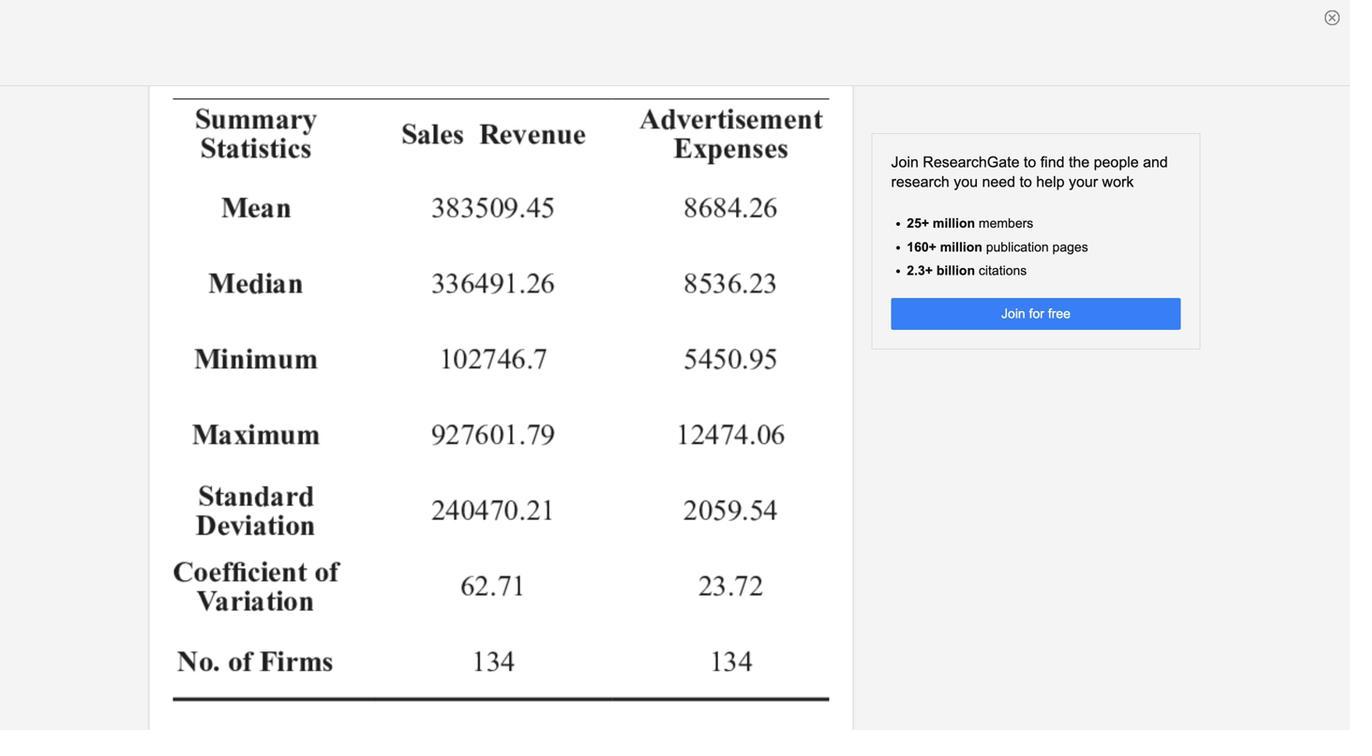 Task type: describe. For each thing, give the bounding box(es) containing it.
0 vertical spatial million
[[933, 216, 976, 231]]

join for free link
[[892, 298, 1181, 330]]

summary statistics of sales revenue and advertement expenses (amount in rs. cr.) image
[[173, 98, 830, 731]]

25+
[[907, 216, 930, 231]]

need
[[983, 173, 1016, 190]]

members
[[979, 216, 1034, 231]]

publication
[[987, 240, 1049, 254]]

for
[[1030, 307, 1045, 321]]

research
[[892, 173, 950, 190]]

the
[[1069, 154, 1090, 171]]

join for join for free
[[1002, 307, 1026, 321]]

free
[[1049, 307, 1071, 321]]

citations
[[979, 264, 1027, 278]]

people
[[1094, 154, 1139, 171]]



Task type: vqa. For each thing, say whether or not it's contained in the screenshot.


Task type: locate. For each thing, give the bounding box(es) containing it.
0 horizontal spatial join
[[892, 154, 919, 171]]

million
[[933, 216, 976, 231], [941, 240, 983, 254]]

to left help
[[1020, 173, 1033, 190]]

160+
[[907, 240, 937, 254]]

join for join researchgate to find the people and research you need to help your work
[[892, 154, 919, 171]]

help
[[1037, 173, 1065, 190]]

work
[[1103, 173, 1134, 190]]

join for free
[[1002, 307, 1071, 321]]

1 vertical spatial million
[[941, 240, 983, 254]]

0 vertical spatial join
[[892, 154, 919, 171]]

you
[[954, 173, 978, 190]]

researchgate
[[923, 154, 1020, 171]]

join left for
[[1002, 307, 1026, 321]]

join researchgate to find the people and research you need to help your work main content
[[0, 2, 1351, 731]]

to
[[1024, 154, 1037, 171], [1020, 173, 1033, 190]]

join
[[892, 154, 919, 171], [1002, 307, 1026, 321]]

join researchgate to find the people and research you need to help your work
[[892, 154, 1169, 190]]

join inside join researchgate to find the people and research you need to help your work
[[892, 154, 919, 171]]

find
[[1041, 154, 1065, 171]]

your
[[1069, 173, 1099, 190]]

2.3+
[[907, 264, 933, 278]]

0 vertical spatial to
[[1024, 154, 1037, 171]]

and
[[1144, 154, 1169, 171]]

25+ million members 160+ million publication pages 2.3+ billion citations
[[907, 216, 1089, 278]]

1 vertical spatial to
[[1020, 173, 1033, 190]]

1 horizontal spatial join
[[1002, 307, 1026, 321]]

million up billion
[[941, 240, 983, 254]]

billion
[[937, 264, 976, 278]]

to left find
[[1024, 154, 1037, 171]]

1 vertical spatial join
[[1002, 307, 1026, 321]]

join up research
[[892, 154, 919, 171]]

million right 25+
[[933, 216, 976, 231]]

pages
[[1053, 240, 1089, 254]]



